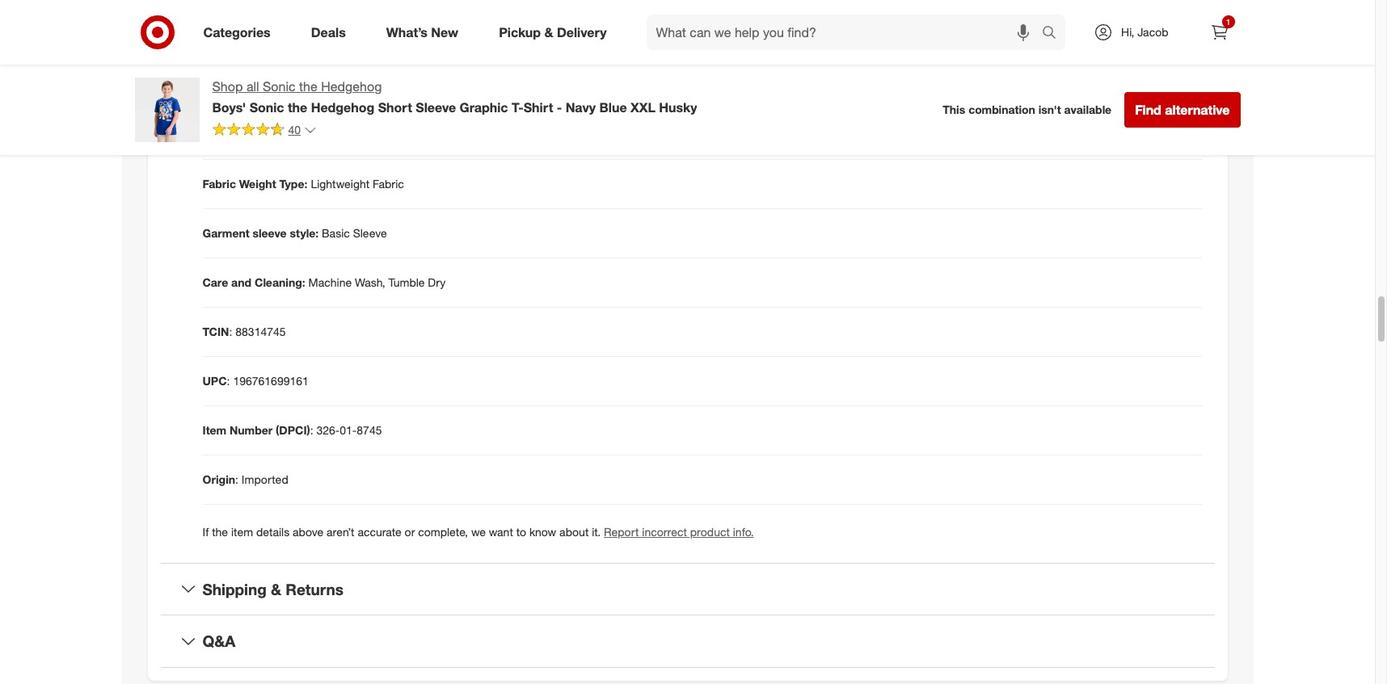 Task type: describe. For each thing, give the bounding box(es) containing it.
q&a
[[203, 632, 236, 651]]

garment for garment sleeve style: basic sleeve
[[203, 226, 250, 240]]

care
[[203, 275, 228, 289]]

: for 196761699161
[[227, 374, 230, 388]]

all
[[246, 78, 259, 95]]

40 link
[[212, 122, 317, 141]]

accurate
[[358, 525, 402, 539]]

pickup & delivery
[[499, 24, 607, 40]]

know
[[529, 525, 556, 539]]

pickup & delivery link
[[485, 15, 627, 50]]

deals link
[[297, 15, 366, 50]]

categories link
[[190, 15, 291, 50]]

garment details: no pocket
[[203, 127, 349, 141]]

returns
[[286, 580, 343, 599]]

find alternative
[[1135, 102, 1230, 118]]

type:
[[279, 177, 308, 190]]

2 vertical spatial the
[[212, 525, 228, 539]]

pocket
[[314, 127, 349, 141]]

1
[[1226, 17, 1231, 27]]

What can we help you find? suggestions appear below search field
[[646, 15, 1046, 50]]

find alternative button
[[1125, 92, 1241, 128]]

item number (dpci) : 326-01-8745
[[203, 423, 382, 437]]

find
[[1135, 102, 1162, 118]]

& for pickup
[[544, 24, 553, 40]]

wash,
[[355, 275, 385, 289]]

shipping & returns button
[[160, 564, 1215, 616]]

we
[[471, 525, 486, 539]]

categories
[[203, 24, 271, 40]]

1 vertical spatial sonic
[[250, 99, 284, 115]]

care and cleaning: machine wash, tumble dry
[[203, 275, 446, 289]]

to
[[516, 525, 526, 539]]

origin : imported
[[203, 473, 288, 486]]

: for imported
[[235, 473, 238, 486]]

garment for garment details: no pocket
[[203, 127, 250, 141]]

326-
[[317, 423, 340, 437]]

xxl
[[631, 99, 656, 115]]

boys'
[[212, 99, 246, 115]]

machine
[[308, 275, 352, 289]]

0 vertical spatial hedgehog
[[321, 78, 382, 95]]

combination
[[969, 103, 1035, 117]]

: left 326-
[[310, 423, 313, 437]]

jacob
[[1138, 25, 1169, 39]]

40
[[288, 123, 301, 137]]

pickup
[[499, 24, 541, 40]]

1 vertical spatial the
[[288, 99, 307, 115]]

fabric weight type: lightweight fabric
[[203, 177, 404, 190]]

neckline:
[[203, 78, 252, 92]]

item for item number (dpci) : 326-01-8745
[[203, 423, 226, 437]]

shop all sonic the hedgehog boys' sonic the hedgehog short sleeve graphic t-shirt - navy blue xxl husky
[[212, 78, 697, 115]]

196761699161
[[233, 374, 309, 388]]

q&a button
[[160, 616, 1215, 668]]

collar,
[[273, 78, 304, 92]]

crew
[[308, 78, 334, 92]]

this combination isn't available
[[943, 103, 1112, 117]]

0 horizontal spatial sleeve
[[353, 226, 387, 240]]

sleeve inside shop all sonic the hedgehog boys' sonic the hedgehog short sleeve graphic t-shirt - navy blue xxl husky
[[416, 99, 456, 115]]

husky
[[659, 99, 697, 115]]

2 fabric from the left
[[373, 177, 404, 190]]

(dpci)
[[276, 423, 310, 437]]

what's new
[[386, 24, 459, 40]]

shipping & returns
[[203, 580, 343, 599]]

delivery
[[557, 24, 607, 40]]

if
[[203, 525, 209, 539]]

neckline: no collar, crew
[[203, 78, 334, 92]]

style:
[[230, 29, 260, 43]]

dry
[[428, 275, 446, 289]]

0 vertical spatial no
[[255, 78, 270, 92]]

short
[[378, 99, 412, 115]]

aren't
[[327, 525, 355, 539]]

incorrect
[[642, 525, 687, 539]]

hi, jacob
[[1121, 25, 1169, 39]]

0 vertical spatial sonic
[[263, 78, 296, 95]]

8745
[[357, 423, 382, 437]]

or
[[405, 525, 415, 539]]

details:
[[253, 127, 293, 141]]

1 link
[[1202, 15, 1237, 50]]



Task type: locate. For each thing, give the bounding box(es) containing it.
info.
[[733, 525, 754, 539]]

what's
[[386, 24, 428, 40]]

& for shipping
[[271, 580, 281, 599]]

graphic left t-
[[460, 99, 508, 115]]

fabric right lightweight
[[373, 177, 404, 190]]

sonic right the all
[[263, 78, 296, 95]]

0 vertical spatial sleeve
[[416, 99, 456, 115]]

details
[[256, 525, 290, 539]]

what's new link
[[372, 15, 479, 50]]

1 garment from the top
[[203, 127, 250, 141]]

complete,
[[418, 525, 468, 539]]

shipping
[[203, 580, 267, 599]]

item for item style: graphic tees
[[203, 29, 226, 43]]

2 item from the top
[[203, 423, 226, 437]]

tcin : 88314745
[[203, 325, 286, 338]]

new
[[431, 24, 459, 40]]

& left returns
[[271, 580, 281, 599]]

search button
[[1035, 15, 1074, 53]]

1 vertical spatial garment
[[203, 226, 250, 240]]

imported
[[242, 473, 288, 486]]

01-
[[340, 423, 357, 437]]

alternative
[[1165, 102, 1230, 118]]

about
[[560, 525, 589, 539]]

1 vertical spatial hedgehog
[[311, 99, 375, 115]]

1 horizontal spatial sleeve
[[416, 99, 456, 115]]

sonic down "neckline: no collar, crew"
[[250, 99, 284, 115]]

sonic
[[263, 78, 296, 95], [250, 99, 284, 115]]

basic
[[322, 226, 350, 240]]

1 horizontal spatial no
[[296, 127, 311, 141]]

0 vertical spatial graphic
[[263, 29, 303, 43]]

hedgehog up pocket
[[311, 99, 375, 115]]

lightweight
[[311, 177, 370, 190]]

this
[[943, 103, 965, 117]]

no left pocket
[[296, 127, 311, 141]]

sleeve
[[416, 99, 456, 115], [353, 226, 387, 240]]

style:
[[290, 226, 319, 240]]

garment sleeve style: basic sleeve
[[203, 226, 387, 240]]

sleeve right 'basic'
[[353, 226, 387, 240]]

1 item from the top
[[203, 29, 226, 43]]

88314745
[[235, 325, 286, 338]]

if the item details above aren't accurate or complete, we want to know about it. report incorrect product info.
[[203, 525, 754, 539]]

1 vertical spatial item
[[203, 423, 226, 437]]

shop
[[212, 78, 243, 95]]

deals
[[311, 24, 346, 40]]

garment
[[203, 127, 250, 141], [203, 226, 250, 240]]

item
[[231, 525, 253, 539]]

product
[[690, 525, 730, 539]]

origin
[[203, 473, 235, 486]]

hi,
[[1121, 25, 1135, 39]]

isn't
[[1039, 103, 1061, 117]]

and
[[231, 275, 252, 289]]

report
[[604, 525, 639, 539]]

search
[[1035, 26, 1074, 42]]

tees
[[306, 29, 329, 43]]

fabric left the weight
[[203, 177, 236, 190]]

no
[[255, 78, 270, 92], [296, 127, 311, 141]]

number
[[230, 423, 273, 437]]

graphic inside shop all sonic the hedgehog boys' sonic the hedgehog short sleeve graphic t-shirt - navy blue xxl husky
[[460, 99, 508, 115]]

1 vertical spatial no
[[296, 127, 311, 141]]

t-
[[512, 99, 524, 115]]

garment down boys'
[[203, 127, 250, 141]]

hedgehog up "short"
[[321, 78, 382, 95]]

sleeve right "short"
[[416, 99, 456, 115]]

garment left sleeve
[[203, 226, 250, 240]]

sleeve
[[253, 226, 287, 240]]

0 vertical spatial the
[[299, 78, 318, 95]]

1 vertical spatial graphic
[[460, 99, 508, 115]]

above
[[293, 525, 324, 539]]

image of boys' sonic the hedgehog short sleeve graphic t-shirt - navy blue xxl husky image
[[135, 78, 199, 142]]

:
[[229, 325, 232, 338], [227, 374, 230, 388], [310, 423, 313, 437], [235, 473, 238, 486]]

graphic
[[263, 29, 303, 43], [460, 99, 508, 115]]

tumble
[[389, 275, 425, 289]]

-
[[557, 99, 562, 115]]

0 horizontal spatial &
[[271, 580, 281, 599]]

& inside dropdown button
[[271, 580, 281, 599]]

0 horizontal spatial fabric
[[203, 177, 236, 190]]

1 horizontal spatial fabric
[[373, 177, 404, 190]]

the
[[299, 78, 318, 95], [288, 99, 307, 115], [212, 525, 228, 539]]

2 garment from the top
[[203, 226, 250, 240]]

weight
[[239, 177, 276, 190]]

navy
[[566, 99, 596, 115]]

report incorrect product info. button
[[604, 524, 754, 540]]

0 vertical spatial item
[[203, 29, 226, 43]]

: for 88314745
[[229, 325, 232, 338]]

: left imported
[[235, 473, 238, 486]]

tcin
[[203, 325, 229, 338]]

item style: graphic tees
[[203, 29, 329, 43]]

0 vertical spatial &
[[544, 24, 553, 40]]

1 horizontal spatial &
[[544, 24, 553, 40]]

1 horizontal spatial graphic
[[460, 99, 508, 115]]

graphic left tees
[[263, 29, 303, 43]]

no left collar, at the left top
[[255, 78, 270, 92]]

0 horizontal spatial no
[[255, 78, 270, 92]]

1 vertical spatial &
[[271, 580, 281, 599]]

: left 88314745
[[229, 325, 232, 338]]

shirt
[[524, 99, 553, 115]]

item left the number
[[203, 423, 226, 437]]

1 fabric from the left
[[203, 177, 236, 190]]

hedgehog
[[321, 78, 382, 95], [311, 99, 375, 115]]

fabric
[[203, 177, 236, 190], [373, 177, 404, 190]]

&
[[544, 24, 553, 40], [271, 580, 281, 599]]

it.
[[592, 525, 601, 539]]

available
[[1064, 103, 1112, 117]]

blue
[[600, 99, 627, 115]]

0 horizontal spatial graphic
[[263, 29, 303, 43]]

0 vertical spatial garment
[[203, 127, 250, 141]]

& right pickup
[[544, 24, 553, 40]]

item
[[203, 29, 226, 43], [203, 423, 226, 437]]

: left the 196761699161
[[227, 374, 230, 388]]

1 vertical spatial sleeve
[[353, 226, 387, 240]]

item left style:
[[203, 29, 226, 43]]

upc
[[203, 374, 227, 388]]

upc : 196761699161
[[203, 374, 309, 388]]

cleaning:
[[255, 275, 305, 289]]

want
[[489, 525, 513, 539]]



Task type: vqa. For each thing, say whether or not it's contained in the screenshot.
Shipping
yes



